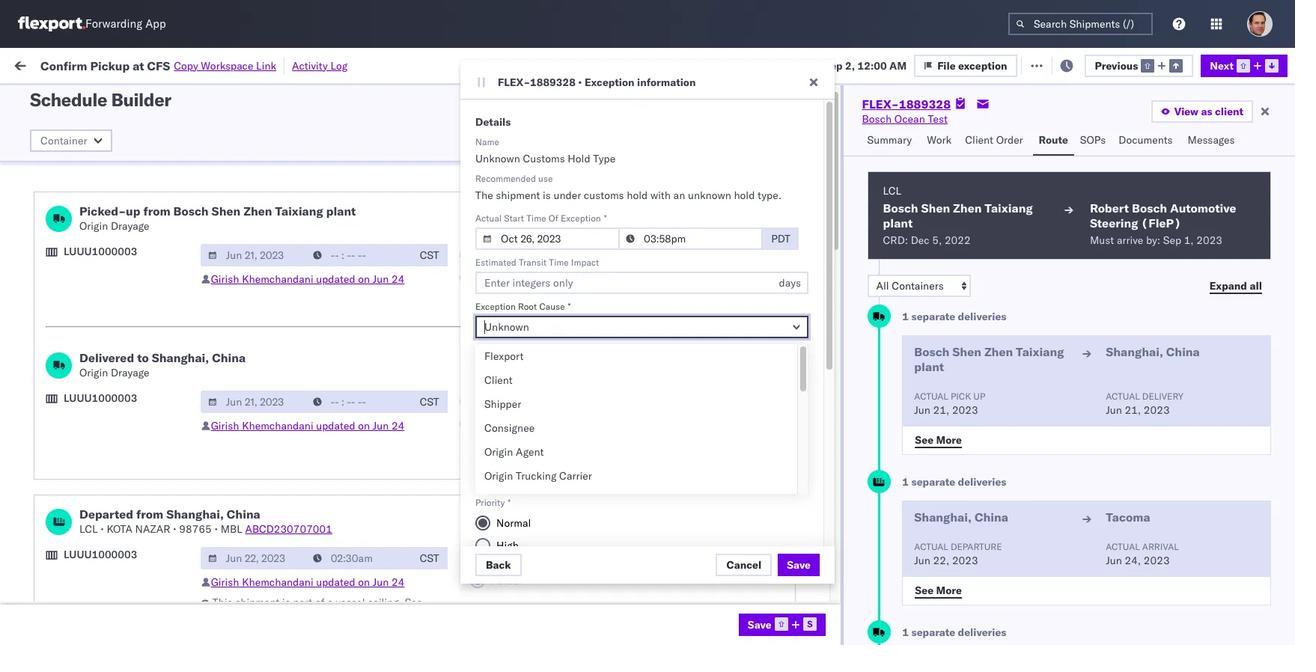 Task type: locate. For each thing, give the bounding box(es) containing it.
ocean right with
[[685, 199, 716, 212]]

from right the hours
[[552, 478, 573, 492]]

from right picked-
[[143, 204, 170, 219]]

actual inside actual departure jun 22, 2023
[[914, 541, 949, 553]]

3 gaurav from the top
[[1207, 331, 1241, 344]]

1 vertical spatial gaurav
[[1207, 298, 1241, 311]]

girish
[[211, 273, 239, 286], [211, 419, 239, 433], [211, 576, 239, 589]]

2 air from the top
[[458, 462, 472, 476]]

flexport
[[484, 350, 524, 363]]

0 horizontal spatial zhen
[[243, 204, 272, 219]]

client inside "button"
[[965, 133, 994, 147]]

MMM D, YYYY text field
[[200, 244, 307, 267]]

1 jawla from the top
[[1243, 133, 1269, 146]]

1846748 for 7:30 am pdt, mar 31, 2023
[[859, 166, 904, 179]]

more for shanghai, china
[[936, 433, 962, 447]]

1 24 from the top
[[392, 273, 405, 286]]

0 vertical spatial air
[[458, 265, 472, 278]]

upload for first upload customs clearance documents button
[[16, 297, 51, 310]]

hlxu6269489, for 2023
[[1002, 165, 1079, 179]]

0 vertical spatial khemchandani
[[242, 273, 313, 286]]

flex-1847953
[[827, 232, 904, 245]]

21, inside actual pick up jun 21, 2023
[[933, 404, 950, 417]]

0 horizontal spatial by:
[[54, 92, 69, 105]]

am
[[890, 59, 907, 72], [266, 166, 284, 179]]

is inside details name unknown customs hold type recommended use the shipment is under customs hold with an unknown hold type.
[[543, 189, 551, 202]]

mmm d, yyyy text field for departed from shanghai, china
[[200, 547, 307, 570]]

0 horizontal spatial file exception
[[938, 59, 1007, 72]]

9 resize handle column header from the left
[[1182, 116, 1200, 645]]

pdt, right pm on the left top of the page
[[292, 199, 316, 212]]

0 vertical spatial deliveries
[[958, 310, 1007, 323]]

12 ocean fcl from the top
[[458, 561, 511, 575]]

0 vertical spatial time
[[527, 213, 546, 224]]

123
[[586, 495, 606, 509], [683, 495, 703, 509], [586, 528, 606, 542], [683, 528, 703, 542]]

ocean right under
[[588, 199, 619, 212]]

documents right sops button
[[1119, 133, 1173, 147]]

resize handle column header
[[214, 116, 232, 645], [380, 116, 398, 645], [433, 116, 451, 645], [530, 116, 548, 645], [627, 116, 645, 645], [777, 116, 795, 645], [897, 116, 915, 645], [994, 116, 1012, 645], [1182, 116, 1200, 645], [1257, 116, 1275, 645]]

2 vertical spatial hlxu6269489,
[[1002, 198, 1079, 212]]

upload customs clearance documents button for flex-1874043
[[16, 362, 203, 378]]

exception
[[585, 76, 635, 89], [561, 213, 601, 224], [475, 301, 516, 312]]

girish khemchandani updated on jun 24 button for delivered to shanghai, china
[[211, 419, 405, 433]]

forwarding app
[[85, 17, 166, 31]]

0 horizontal spatial client
[[484, 374, 513, 387]]

10 ocean fcl from the top
[[458, 495, 511, 509]]

1 horizontal spatial shipment
[[496, 189, 540, 202]]

1 horizontal spatial am
[[890, 59, 907, 72]]

workitem button
[[9, 119, 217, 134]]

bosch ocean test down type
[[556, 166, 641, 179]]

flex-1886217 for confirm delivery
[[827, 495, 904, 509]]

fcl down days,
[[492, 495, 511, 509]]

from down departed at left bottom
[[99, 527, 120, 541]]

2 ceau7522281, from the top
[[922, 165, 999, 179]]

2023 down pick
[[952, 404, 978, 417]]

khemchandani for departed from shanghai, china
[[242, 576, 313, 589]]

2 hlxu8034992 from the top
[[1081, 165, 1155, 179]]

1 vertical spatial 2022
[[945, 234, 971, 247]]

2 flex-1846748 from the top
[[827, 166, 904, 179]]

1 1873441 from the top
[[859, 298, 904, 311]]

1 horizontal spatial up
[[974, 391, 986, 402]]

shanghai, up "98765" on the bottom of the page
[[166, 507, 224, 522]]

1 21, from the left
[[933, 404, 950, 417]]

2 1886217 from the top
[[859, 528, 904, 542]]

list box containing flexport
[[475, 344, 797, 645]]

hlxu8034992 for 2022
[[1081, 198, 1155, 212]]

ocean fcl up origin agent
[[458, 429, 511, 443]]

0 vertical spatial see more
[[915, 433, 962, 447]]

bosch up angeles
[[173, 204, 209, 219]]

pdt, left mar
[[286, 166, 310, 179]]

2 see more from the top
[[915, 584, 962, 597]]

see for tacoma
[[915, 584, 934, 597]]

1 horizontal spatial container
[[922, 116, 963, 127]]

1 deliveries from the top
[[958, 310, 1007, 323]]

actual inside actual delivery jun 21, 2023
[[1106, 391, 1140, 402]]

test123456 for 7:30 am pdt, mar 31, 2023
[[1020, 166, 1083, 179]]

deliveries
[[958, 310, 1007, 323], [958, 475, 1007, 489], [958, 626, 1007, 639]]

details name unknown customs hold type recommended use the shipment is under customs hold with an unknown hold type.
[[475, 115, 782, 202]]

fcl down the 'back' button
[[492, 594, 511, 608]]

documents for flex-1874043's upload customs clearance documents button
[[149, 363, 203, 376]]

0 vertical spatial girish khemchandani updated on jun 24 button
[[211, 273, 405, 286]]

gaurav for --
[[1207, 331, 1241, 344]]

1 vertical spatial 1846748
[[859, 166, 904, 179]]

5 fcl from the top
[[492, 298, 511, 311]]

khemchandani for picked-up from bosch shen zhen taixiang plant
[[242, 273, 313, 286]]

2 girish khemchandani updated on jun 24 from the top
[[211, 419, 405, 433]]

1 vertical spatial work
[[927, 133, 952, 147]]

2 vertical spatial girish
[[211, 576, 239, 589]]

8 ocean fcl from the top
[[458, 396, 511, 410]]

2 fake from the left
[[653, 594, 676, 608]]

0 vertical spatial work
[[164, 58, 190, 72]]

delivery inside button
[[81, 132, 120, 146]]

work button
[[921, 127, 959, 156]]

status
[[82, 92, 108, 104]]

0 vertical spatial hlxu8034992
[[1081, 133, 1155, 146]]

exception up the container numbers button
[[958, 59, 1007, 72]]

10 fcl from the top
[[492, 495, 511, 509]]

from
[[116, 191, 138, 204], [143, 204, 170, 219], [116, 224, 138, 237], [116, 256, 138, 270], [116, 322, 138, 336], [552, 478, 573, 492], [136, 507, 163, 522], [99, 527, 120, 541], [92, 560, 114, 574], [116, 586, 138, 599]]

from up nazar
[[136, 507, 163, 522]]

0 vertical spatial see more button
[[906, 429, 971, 452]]

flex-1846748 down bosch ocean test link
[[827, 133, 904, 146]]

(flep)
[[1141, 216, 1182, 231]]

confirm delivery link
[[34, 164, 114, 179], [16, 494, 96, 509]]

13 fcl from the top
[[492, 594, 511, 608]]

3 hlxu6269489, from the top
[[1002, 198, 1079, 212]]

0 horizontal spatial save
[[748, 618, 772, 632]]

file exception up the container numbers button
[[938, 59, 1007, 72]]

2 vertical spatial ceau7522281, hlxu6269489, hlxu8034992
[[922, 198, 1155, 212]]

ocean up the
[[458, 166, 489, 179]]

ocean up impact
[[588, 232, 619, 245]]

2 fake atlas from the left
[[653, 594, 703, 608]]

3 ceau7522281, hlxu6269489, hlxu8034992 from the top
[[922, 198, 1155, 212]]

sla
[[475, 465, 492, 476]]

2 see more button from the top
[[906, 580, 971, 602]]

flex-1846748 for 2023
[[827, 166, 904, 179]]

luuu1000003 for picked-up from bosch shen zhen taixiang plant
[[64, 245, 137, 258]]

customs inside details name unknown customs hold type recommended use the shipment is under customs hold with an unknown hold type.
[[523, 152, 565, 165]]

separate
[[912, 310, 955, 323], [912, 475, 955, 489], [912, 626, 955, 639]]

shanghai, china
[[1106, 344, 1200, 359], [914, 510, 1008, 525]]

1 air from the top
[[458, 265, 472, 278]]

1846748 up 1847953
[[859, 199, 904, 212]]

2 vertical spatial khemchandani
[[242, 576, 313, 589]]

root
[[518, 301, 537, 312]]

client inside list box
[[484, 374, 513, 387]]

shanghai, inside departed from shanghai, china lcl • kota nazar • 98765 • mbl abcd230707001
[[166, 507, 224, 522]]

ready
[[115, 92, 142, 104]]

1 vertical spatial updated
[[316, 419, 355, 433]]

1 vertical spatial upload customs clearance documents button
[[16, 362, 203, 378]]

up up schedule pickup from los angeles international airport link
[[126, 204, 140, 219]]

container down the workitem
[[40, 134, 87, 148]]

see more button for shanghai, china
[[906, 429, 971, 452]]

exception left the root
[[475, 301, 516, 312]]

customs inside list box
[[518, 493, 560, 507]]

unknown inside details name unknown customs hold type recommended use the shipment is under customs hold with an unknown hold type.
[[475, 152, 520, 165]]

7 ocean fcl from the top
[[458, 364, 511, 377]]

0 horizontal spatial work
[[164, 58, 190, 72]]

1 drayage from the top
[[111, 219, 149, 233]]

3 vandelay from the top
[[556, 462, 599, 476]]

confirm
[[40, 58, 87, 73], [34, 165, 73, 179], [16, 495, 55, 508], [16, 560, 55, 574]]

deliveries for tacoma
[[958, 475, 1007, 489]]

customs down the "international"
[[53, 297, 95, 310]]

-- : -- -- text field
[[305, 244, 412, 267], [305, 391, 412, 413]]

documents
[[1119, 133, 1173, 147], [149, 297, 203, 310], [149, 363, 203, 376], [149, 396, 203, 409], [34, 469, 89, 483]]

-- : -- -- text field
[[618, 228, 763, 250], [305, 547, 412, 570]]

shen up pick
[[953, 344, 982, 359]]

3 luuu1000003 from the top
[[64, 548, 137, 562]]

1 1886217 from the top
[[859, 495, 904, 509]]

bosch down hold
[[556, 166, 585, 179]]

1 horizontal spatial sep
[[1163, 234, 1182, 247]]

1 horizontal spatial work
[[927, 133, 952, 147]]

expand
[[1210, 279, 1247, 292]]

file
[[1039, 58, 1057, 72], [938, 59, 956, 72]]

flex-1857563
[[827, 265, 904, 278]]

-- : -- -- text field down the an
[[618, 228, 763, 250]]

2023
[[354, 166, 380, 179], [1197, 234, 1223, 247], [952, 404, 978, 417], [1144, 404, 1170, 417], [952, 554, 978, 568], [1144, 554, 1170, 568]]

numbers inside button
[[1074, 122, 1111, 133]]

1 vertical spatial mmm d, yyyy text field
[[200, 391, 307, 413]]

estimated transit time impact
[[475, 257, 599, 268]]

from inside sla 1 days, 0 hours from reporting time
[[552, 478, 573, 492]]

0 horizontal spatial time
[[527, 213, 546, 224]]

list box
[[475, 344, 797, 645]]

schedule inside button
[[34, 132, 79, 146]]

2 vertical spatial vandelay
[[556, 462, 599, 476]]

1 vertical spatial by:
[[1146, 234, 1161, 247]]

transit
[[519, 257, 547, 268]]

the
[[475, 189, 493, 202]]

None text field
[[475, 436, 603, 458]]

vandelay for flex-1885850
[[556, 462, 599, 476]]

3 girish khemchandani updated on jun 24 from the top
[[211, 576, 405, 589]]

1889328 for flex-1889328 • exception information
[[530, 76, 576, 89]]

up right pick
[[974, 391, 986, 402]]

china inside departed from shanghai, china lcl • kota nazar • 98765 • mbl abcd230707001
[[227, 507, 260, 522]]

MMM D, YYYY text field
[[475, 228, 620, 250], [200, 391, 307, 413], [200, 547, 307, 570]]

by: down '(flep)'
[[1146, 234, 1161, 247]]

bosch down with
[[653, 232, 683, 245]]

gaurav for test123456
[[1207, 133, 1241, 146]]

1 vertical spatial hlxu6269489,
[[1002, 165, 1079, 179]]

vandelay down ac ram
[[556, 298, 599, 311]]

2 at from the left
[[298, 58, 308, 72]]

Search Work text field
[[791, 54, 955, 76]]

lcl down departed at left bottom
[[79, 523, 98, 536]]

0 vertical spatial new
[[653, 298, 674, 311]]

shipment down recommended
[[496, 189, 540, 202]]

1,
[[1184, 234, 1194, 247]]

0 vertical spatial jawla
[[1243, 133, 1269, 146]]

id
[[823, 122, 832, 133]]

-- : -- -- text field for delivered to shanghai, china
[[305, 391, 412, 413]]

bosch shen zhen taixiang plant up pick
[[914, 344, 1064, 374]]

1 vertical spatial client
[[484, 374, 513, 387]]

0 horizontal spatial up
[[126, 204, 140, 219]]

4 resize handle column header from the left
[[530, 116, 548, 645]]

shen for shanghai,
[[953, 344, 982, 359]]

confirm pickup from los angeles, ca link
[[16, 560, 195, 575]]

2 1 separate deliveries from the top
[[902, 475, 1007, 489]]

up inside actual pick up jun 21, 2023
[[974, 391, 986, 402]]

0 horizontal spatial hold
[[627, 189, 648, 202]]

3 flex-1846748 from the top
[[827, 199, 904, 212]]

upload
[[16, 297, 51, 310], [16, 363, 51, 376], [16, 396, 51, 409], [34, 454, 68, 468]]

gaurav jawla for test123456
[[1207, 133, 1269, 146]]

luuu1000003 for delivered to shanghai, china
[[64, 392, 137, 405]]

0 vertical spatial hlxu6269489,
[[1002, 133, 1079, 146]]

0 vertical spatial container
[[922, 116, 963, 127]]

ocean fcl
[[458, 133, 511, 146], [458, 166, 511, 179], [458, 199, 511, 212], [458, 232, 511, 245], [458, 298, 511, 311], [458, 331, 511, 344], [458, 364, 511, 377], [458, 396, 511, 410], [458, 429, 511, 443], [458, 495, 511, 509], [458, 528, 511, 542], [458, 561, 511, 575], [458, 594, 511, 608]]

3 fcl from the top
[[492, 199, 511, 212]]

angeles
[[161, 256, 199, 270]]

0 vertical spatial flex-1873441
[[827, 298, 904, 311]]

3 ceau7522281, from the top
[[922, 198, 999, 212]]

drayage
[[111, 219, 149, 233], [111, 366, 149, 380]]

2 cst from the top
[[420, 395, 439, 409]]

impact
[[571, 257, 599, 268]]

updated for delivered to shanghai, china
[[316, 419, 355, 433]]

client left order at the right of the page
[[965, 133, 994, 147]]

see right '1884372'
[[915, 433, 934, 447]]

1 vertical spatial up
[[974, 391, 986, 402]]

estimated
[[475, 257, 517, 268]]

1 vertical spatial test123456
[[1020, 166, 1083, 179]]

0 vertical spatial separate
[[912, 310, 955, 323]]

delivered
[[79, 350, 134, 365]]

0 vertical spatial 24
[[392, 273, 405, 286]]

schedule pickup from los angeles, ca button down departed at left bottom
[[16, 527, 201, 543]]

delivery
[[1142, 391, 1184, 402]]

flex-1874045 button
[[803, 393, 907, 414], [803, 393, 907, 414]]

hlxu8034992 for 2023
[[1081, 165, 1155, 179]]

1 vertical spatial air
[[458, 462, 472, 476]]

1 khemchandani from the top
[[242, 273, 313, 286]]

plant up actual pick up jun 21, 2023
[[914, 359, 944, 374]]

with
[[651, 189, 671, 202]]

documents for upload customs clearance documents button related to flex-1874045
[[149, 396, 203, 409]]

21, inside actual delivery jun 21, 2023
[[1125, 404, 1141, 417]]

shanghai, china up departure
[[914, 510, 1008, 525]]

1 vertical spatial deliveries
[[958, 475, 1007, 489]]

zhen left pm on the left top of the page
[[243, 204, 272, 219]]

plant for shanghai,
[[914, 359, 944, 374]]

ocean fcl down attach
[[458, 364, 511, 377]]

2 ceau7522281, hlxu6269489, hlxu8034992 from the top
[[922, 165, 1155, 179]]

pm
[[273, 199, 289, 212]]

1886217 for confirm delivery
[[859, 495, 904, 509]]

2 horizontal spatial plant
[[914, 359, 944, 374]]

flexport. image
[[18, 16, 85, 31]]

--
[[653, 265, 666, 278], [1020, 265, 1033, 278], [1020, 331, 1033, 344], [1020, 429, 1033, 443], [1020, 495, 1033, 509], [1020, 561, 1033, 575], [1020, 594, 1033, 608]]

1 horizontal spatial *
[[568, 301, 571, 312]]

export
[[484, 493, 516, 507]]

2 entity from the top
[[699, 331, 727, 344]]

0 horizontal spatial container
[[40, 134, 87, 148]]

1 vertical spatial delivery
[[75, 165, 114, 179]]

exception
[[1060, 58, 1109, 72], [958, 59, 1007, 72]]

1886217
[[859, 495, 904, 509], [859, 528, 904, 542], [859, 561, 904, 575]]

2023 inside actual delivery jun 21, 2023
[[1144, 404, 1170, 417]]

1 vertical spatial flex-1873441
[[827, 331, 904, 344]]

shanghai, up delivery at bottom
[[1106, 344, 1163, 359]]

zhen up actual pick up jun 21, 2023
[[985, 344, 1013, 359]]

container for container numbers
[[922, 116, 963, 127]]

from up airport
[[116, 256, 138, 270]]

cause
[[539, 301, 565, 312]]

drayage inside picked-up from bosch shen zhen taixiang plant origin drayage
[[111, 219, 149, 233]]

girish for kota
[[211, 576, 239, 589]]

2 vertical spatial luuu1000003
[[64, 548, 137, 562]]

cst left the 'estimated'
[[420, 249, 439, 262]]

upload customs clearance documents
[[16, 297, 203, 310], [16, 363, 203, 376], [16, 396, 203, 409], [34, 454, 164, 483]]

sep left 1,
[[1163, 234, 1182, 247]]

up
[[126, 204, 140, 219], [974, 391, 986, 402]]

1 vertical spatial confirm delivery button
[[16, 494, 96, 510]]

•
[[578, 76, 582, 89], [100, 523, 104, 536], [173, 523, 176, 536], [214, 523, 218, 536]]

ceau7522281, for 7:30 am pdt, mar 31, 2023
[[922, 165, 999, 179]]

1 horizontal spatial 2022
[[945, 234, 971, 247]]

expand all
[[1210, 279, 1262, 292]]

1 vertical spatial on
[[358, 419, 370, 433]]

1 vertical spatial flex-1846748
[[827, 166, 904, 179]]

agent down 'carrier'
[[563, 493, 591, 507]]

flex-1886217 for schedule pickup from los angeles, ca
[[827, 528, 904, 542]]

2 vertical spatial 1886217
[[859, 561, 904, 575]]

0 horizontal spatial sep
[[824, 59, 843, 72]]

ocean fcl up the
[[458, 166, 511, 179]]

numbers for mbl/mawb numbers
[[1074, 122, 1111, 133]]

1 vertical spatial container
[[40, 134, 87, 148]]

2 21, from the left
[[1125, 404, 1141, 417]]

bosch shen zhen taixiang plant for shanghai,
[[914, 344, 1064, 374]]

ceau7522281, for 11:59 pm pdt, nov 4, 2022
[[922, 198, 999, 212]]

flex-1873441 up flex-1874043
[[827, 331, 904, 344]]

3 flex-1886217 from the top
[[827, 561, 904, 575]]

flex id button
[[795, 119, 900, 134]]

complete
[[16, 429, 62, 442]]

0 vertical spatial flex-1846748
[[827, 133, 904, 146]]

messages
[[1188, 133, 1235, 147]]

2 vertical spatial girish khemchandani updated on jun 24
[[211, 576, 405, 589]]

taixiang for shanghai, china
[[1016, 344, 1064, 359]]

pickup
[[90, 58, 130, 73], [81, 191, 114, 204], [81, 224, 114, 237], [81, 256, 114, 270], [81, 322, 114, 336], [63, 527, 96, 541], [57, 560, 90, 574], [81, 586, 114, 599]]

3 test123456 from the top
[[1020, 199, 1083, 212]]

from down picked-
[[116, 224, 138, 237]]

2023 down arrival
[[1144, 554, 1170, 568]]

origin inside delivered to shanghai, china origin drayage
[[79, 366, 108, 380]]

delivery for the top confirm delivery button
[[75, 165, 114, 179]]

robert
[[1090, 201, 1129, 216]]

updated for departed from shanghai, china
[[316, 576, 355, 589]]

complete document turnover
[[16, 429, 158, 442]]

clearance for upload customs clearance documents button related to flex-1874045
[[98, 396, 146, 409]]

1 more from the top
[[936, 433, 962, 447]]

container inside button
[[922, 116, 963, 127]]

shen left 11:59
[[212, 204, 241, 219]]

cst left shipper
[[420, 395, 439, 409]]

luuu1000003 up document
[[64, 392, 137, 405]]

1 vertical spatial khemchandani
[[242, 419, 313, 433]]

jun inside actual delivery jun 21, 2023
[[1106, 404, 1122, 417]]

1 fake from the left
[[556, 594, 578, 608]]

picked-
[[79, 204, 126, 219]]

1 down sla
[[475, 478, 482, 492]]

1 horizontal spatial fake atlas
[[653, 594, 703, 608]]

1 vertical spatial separate
[[912, 475, 955, 489]]

confirm delivery link for the top confirm delivery button
[[34, 164, 114, 179]]

ocean down attach
[[458, 364, 489, 377]]

sep
[[824, 59, 843, 72], [1163, 234, 1182, 247]]

los up schedule pickup from los angeles international airport link
[[141, 224, 158, 237]]

nazar
[[135, 523, 170, 536]]

shipment right this
[[235, 596, 280, 609]]

flex-1885850 button
[[803, 459, 907, 480], [803, 459, 907, 480]]

confirm for the top confirm delivery button
[[34, 165, 73, 179]]

3 khemchandani from the top
[[242, 576, 313, 589]]

0 horizontal spatial lcl
[[79, 523, 98, 536]]

1 vertical spatial confirm delivery
[[16, 495, 96, 508]]

0 vertical spatial gaurav jawla
[[1207, 133, 1269, 146]]

save button down cancel button on the bottom
[[739, 614, 826, 636]]

origin down picked-
[[79, 219, 108, 233]]

customs down the hours
[[518, 493, 560, 507]]

0 vertical spatial delivery
[[81, 132, 120, 146]]

view as client button
[[1151, 100, 1253, 123]]

2 luuu1000003 from the top
[[64, 392, 137, 405]]

mode
[[458, 122, 481, 133]]

2 -- : -- -- text field from the top
[[305, 391, 412, 413]]

china inside delivered to shanghai, china origin drayage
[[212, 350, 246, 365]]

upload customs clearance documents button for flex-1874045
[[16, 395, 203, 411]]

see more button
[[906, 429, 971, 452], [906, 580, 971, 602]]

2 vandelay from the top
[[556, 331, 599, 344]]

actual up 24,
[[1106, 541, 1140, 553]]

from inside schedule pickup from los angeles international airport
[[116, 256, 138, 270]]

confirm delivery down container button
[[34, 165, 114, 179]]

mbl/mawb numbers
[[1020, 122, 1111, 133]]

*
[[604, 213, 607, 224], [568, 301, 571, 312], [508, 497, 511, 508]]

2 1846748 from the top
[[859, 166, 904, 179]]

more down 22,
[[936, 584, 962, 597]]

confirm for bottommost confirm delivery button
[[16, 495, 55, 508]]

import
[[127, 58, 161, 72]]

departure
[[951, 541, 1002, 553]]

1 vertical spatial is
[[282, 596, 290, 609]]

fcl down the start
[[492, 232, 511, 245]]

jawla for --
[[1243, 331, 1269, 344]]

on for delivered to shanghai, china
[[358, 419, 370, 433]]

fcl up the
[[492, 166, 511, 179]]

schedule pickup from los angeles, ca button up schedule pickup from los angeles international airport link
[[34, 190, 213, 221]]

1 vertical spatial bosch shen zhen taixiang plant
[[914, 344, 1064, 374]]

details
[[475, 115, 511, 129]]

1 see more button from the top
[[906, 429, 971, 452]]

from inside button
[[92, 560, 114, 574]]

2 ocean fcl from the top
[[458, 166, 511, 179]]

taixiang inside picked-up from bosch shen zhen taixiang plant origin drayage
[[275, 204, 323, 219]]

1 vertical spatial 1886217
[[859, 528, 904, 542]]

is left the part
[[282, 596, 290, 609]]

fcl up attach files at left bottom
[[492, 331, 511, 344]]

0 vertical spatial 2022
[[353, 199, 379, 212]]

from inside departed from shanghai, china lcl • kota nazar • 98765 • mbl abcd230707001
[[136, 507, 163, 522]]

tacoma
[[1106, 510, 1151, 525]]

:
[[108, 92, 111, 104]]

0 vertical spatial by:
[[54, 92, 69, 105]]

see down 22,
[[915, 584, 934, 597]]

ocean fcl up the start
[[458, 199, 511, 212]]

plant for robert
[[883, 216, 913, 231]]

1 vertical spatial vandelay
[[556, 331, 599, 344]]

0 vertical spatial shanghai, china
[[1106, 344, 1200, 359]]

2023 inside actual arrival jun 24, 2023
[[1144, 554, 1170, 568]]

1 vertical spatial pdt,
[[292, 199, 316, 212]]

numbers inside container numbers
[[922, 128, 960, 139]]

3 upload customs clearance documents button from the top
[[16, 395, 203, 411]]

gaurav jawla
[[1207, 133, 1269, 146], [1207, 298, 1269, 311], [1207, 331, 1269, 344]]

air left sla
[[458, 462, 472, 476]]

1885850
[[859, 462, 904, 476]]

documents for first upload customs clearance documents button
[[149, 297, 203, 310]]

1 separate deliveries for shanghai, china
[[902, 310, 1007, 323]]

3 girish khemchandani updated on jun 24 button from the top
[[211, 576, 405, 589]]

1 vertical spatial exception
[[561, 213, 601, 224]]

girish khemchandani updated on jun 24 button
[[211, 273, 405, 286], [211, 419, 405, 433], [211, 576, 405, 589]]

actual left delivery at bottom
[[1106, 391, 1140, 402]]

1 gaurav jawla from the top
[[1207, 133, 1269, 146]]

am right 7:30
[[266, 166, 284, 179]]

taixiang for robert bosch automotive steering (flep)
[[985, 201, 1033, 216]]

1 gaurav from the top
[[1207, 133, 1241, 146]]

work inside import work button
[[164, 58, 190, 72]]

documents down delivered to shanghai, china origin drayage
[[149, 396, 203, 409]]

ocean fcl up assignee
[[458, 396, 511, 410]]

high
[[496, 539, 519, 553]]

ceau7522281, hlxu6269489, hlxu8034992 for 11:59 pm pdt, nov 4, 2022
[[922, 198, 1155, 212]]

flex-1889144 button
[[803, 590, 907, 611], [803, 590, 907, 611]]

angeles, left this
[[161, 586, 202, 599]]

2 vertical spatial 24
[[392, 576, 405, 589]]

1 vertical spatial new
[[653, 331, 674, 344]]

3 24 from the top
[[392, 576, 405, 589]]

client for client order
[[965, 133, 994, 147]]

3 separate from the top
[[912, 626, 955, 639]]

2 vertical spatial 1846748
[[859, 199, 904, 212]]

container inside container button
[[40, 134, 87, 148]]

origin inside picked-up from bosch shen zhen taixiang plant origin drayage
[[79, 219, 108, 233]]

schedule delivery appointment link
[[34, 131, 184, 146]]

3 ocean fcl from the top
[[458, 199, 511, 212]]

2023 inside actual pick up jun 21, 2023
[[952, 404, 978, 417]]

2 updated from the top
[[316, 419, 355, 433]]

flex id
[[803, 122, 832, 133]]

0 vertical spatial luuu1000003
[[64, 245, 137, 258]]

zhen
[[953, 201, 982, 216], [243, 204, 272, 219], [985, 344, 1013, 359]]

1 horizontal spatial 1889328
[[899, 97, 951, 112]]

customs up use
[[523, 152, 565, 165]]

bosch ocean test up impact
[[556, 232, 641, 245]]

actual for jun
[[914, 391, 949, 402]]

actual for 24,
[[1106, 541, 1140, 553]]

2023 down departure
[[952, 554, 978, 568]]

760
[[276, 58, 295, 72]]

1 vertical spatial more
[[936, 584, 962, 597]]

up inside picked-up from bosch shen zhen taixiang plant origin drayage
[[126, 204, 140, 219]]

1 vertical spatial am
[[266, 166, 284, 179]]

all
[[1250, 279, 1262, 292]]

0 vertical spatial exception
[[585, 76, 635, 89]]

girish khemchandani updated on jun 24 for delivered to shanghai, china
[[211, 419, 405, 433]]

2 deliveries from the top
[[958, 475, 1007, 489]]

fcl up back on the left bottom
[[492, 528, 511, 542]]

2 hlxu6269489, from the top
[[1002, 165, 1079, 179]]

client for client
[[484, 374, 513, 387]]

confirm delivery link down complete
[[16, 494, 96, 509]]

1 separate from the top
[[912, 310, 955, 323]]

actual inside actual pick up jun 21, 2023
[[914, 391, 949, 402]]

actual inside actual arrival jun 24, 2023
[[1106, 541, 1140, 553]]

1 hlxu8034992 from the top
[[1081, 133, 1155, 146]]

1 horizontal spatial zhen
[[953, 201, 982, 216]]

at left risk at the top left of the page
[[298, 58, 308, 72]]

0 horizontal spatial shipment
[[235, 596, 280, 609]]

bosch shen zhen taixiang plant
[[883, 201, 1033, 231], [914, 344, 1064, 374]]

1 down 1889144 at bottom right
[[902, 626, 909, 639]]

shipment inside details name unknown customs hold type recommended use the shipment is under customs hold with an unknown hold type.
[[496, 189, 540, 202]]

3 updated from the top
[[316, 576, 355, 589]]

girish khemchandani updated on jun 24 for departed from shanghai, china
[[211, 576, 405, 589]]

2 more from the top
[[936, 584, 962, 597]]

0 vertical spatial up
[[126, 204, 140, 219]]

forwarding
[[85, 17, 142, 31]]

0 vertical spatial confirm delivery
[[34, 165, 114, 179]]

1846748 for 11:59 pm pdt, nov 4, 2022
[[859, 199, 904, 212]]

0 vertical spatial new test entity
[[653, 298, 727, 311]]

pickup inside schedule pickup from los angeles international airport
[[81, 256, 114, 270]]

must arrive by: sep 1, 2023
[[1090, 234, 1223, 247]]

ceau7522281,
[[922, 133, 999, 146], [922, 165, 999, 179], [922, 198, 999, 212]]

1 vertical spatial ceau7522281, hlxu6269489, hlxu8034992
[[922, 165, 1155, 179]]

confirm pickup at cfs copy workspace link
[[40, 58, 276, 73]]

upload for flex-1874043's upload customs clearance documents button
[[16, 363, 51, 376]]

see more down 22,
[[915, 584, 962, 597]]

2 flex-1873441 from the top
[[827, 331, 904, 344]]

0 vertical spatial save button
[[778, 554, 820, 576]]

save right cancel button on the bottom
[[787, 558, 811, 572]]



Task type: vqa. For each thing, say whether or not it's contained in the screenshot.
1886217 to the top
yes



Task type: describe. For each thing, give the bounding box(es) containing it.
los down departed at left bottom
[[123, 527, 140, 541]]

reporting
[[576, 478, 620, 492]]

an
[[674, 189, 685, 202]]

lcl inside departed from shanghai, china lcl • kota nazar • 98765 • mbl abcd230707001
[[79, 523, 98, 536]]

separate for shanghai, china
[[912, 310, 955, 323]]

confirm for 'confirm pickup from los angeles, ca' button
[[16, 560, 55, 574]]

8 resize handle column header from the left
[[994, 116, 1012, 645]]

shanghai, inside delivered to shanghai, china origin drayage
[[152, 350, 209, 365]]

message
[[202, 58, 244, 72]]

2 atlas from the left
[[678, 594, 703, 608]]

arrive
[[1117, 234, 1144, 247]]

9 fcl from the top
[[492, 429, 511, 443]]

confirm pickup from los angeles, ca button
[[16, 560, 195, 576]]

ocean up the 'estimated'
[[458, 232, 489, 245]]

bosch ocean test down unknown
[[653, 232, 739, 245]]

ceau7522281, hlxu6269489, hlxu8034992 for 7:30 am pdt, mar 31, 2023
[[922, 165, 1155, 179]]

1 entity from the top
[[699, 298, 727, 311]]

1 fcl from the top
[[492, 133, 511, 146]]

1 down '1884372'
[[902, 475, 909, 489]]

1 horizontal spatial exception
[[1060, 58, 1109, 72]]

jun inside actual arrival jun 24, 2023
[[1106, 554, 1122, 568]]

1 new from the top
[[653, 298, 674, 311]]

upload for upload customs clearance documents button related to flex-1874045
[[16, 396, 51, 409]]

ocean down unknown
[[685, 232, 716, 245]]

summary button
[[861, 127, 921, 156]]

2 vertical spatial exception
[[475, 301, 516, 312]]

0 vertical spatial *
[[604, 213, 607, 224]]

ocean up attach
[[458, 331, 489, 344]]

0 horizontal spatial is
[[282, 596, 290, 609]]

from inside picked-up from bosch shen zhen taixiang plant origin drayage
[[143, 204, 170, 219]]

girish for taixiang
[[211, 273, 239, 286]]

due
[[802, 59, 821, 72]]

0 vertical spatial lcl
[[883, 184, 902, 198]]

cst for departed from shanghai, china
[[420, 552, 439, 565]]

los inside schedule pickup from los angeles international airport
[[141, 256, 158, 270]]

airport
[[98, 271, 131, 285]]

7 resize handle column header from the left
[[897, 116, 915, 645]]

container for container
[[40, 134, 87, 148]]

air for ac ram
[[458, 265, 472, 278]]

ac ram
[[556, 265, 594, 278]]

due sep 2, 12:00 am
[[802, 59, 907, 72]]

documents down complete
[[34, 469, 89, 483]]

cst for delivered to shanghai, china
[[420, 395, 439, 409]]

bosch left unknown
[[653, 199, 683, 212]]

1 at from the left
[[133, 58, 144, 73]]

0 horizontal spatial 2022
[[353, 199, 379, 212]]

updated for picked-up from bosch shen zhen taixiang plant
[[316, 273, 355, 286]]

1 flex-1873441 from the top
[[827, 298, 904, 311]]

upload customs clearance documents for first upload customs clearance documents button
[[16, 297, 203, 310]]

bosch up crd:
[[883, 201, 918, 216]]

2023 inside actual departure jun 22, 2023
[[952, 554, 978, 568]]

bosch down of
[[556, 232, 585, 245]]

type
[[593, 152, 616, 165]]

angeles, inside button
[[137, 560, 178, 574]]

to
[[137, 350, 149, 365]]

bosch shen zhen taixiang plant for robert
[[883, 201, 1033, 231]]

status : ready for work, blocked, in progress
[[82, 92, 272, 104]]

back
[[486, 558, 511, 572]]

12:00
[[858, 59, 887, 72]]

customs up complete document turnover
[[53, 363, 95, 376]]

action
[[1243, 58, 1276, 72]]

separate for tacoma
[[912, 475, 955, 489]]

my work
[[15, 54, 82, 75]]

0 vertical spatial mmm d, yyyy text field
[[475, 228, 620, 250]]

gaurav jawla for --
[[1207, 331, 1269, 344]]

angeles, right kota at the bottom left of the page
[[143, 527, 184, 541]]

dec
[[911, 234, 930, 247]]

from up to
[[116, 322, 138, 336]]

ac
[[556, 265, 570, 278]]

mbl/mawb numbers button
[[1012, 119, 1185, 134]]

bosch ocean test left type.
[[653, 199, 739, 212]]

los right picked-
[[141, 191, 158, 204]]

arrival
[[1142, 541, 1179, 553]]

see right sailing.
[[405, 596, 423, 609]]

air for vandelay
[[458, 462, 472, 476]]

10 resize handle column header from the left
[[1257, 116, 1275, 645]]

1886217 for schedule pickup from los angeles, ca
[[859, 528, 904, 542]]

1 horizontal spatial file
[[1039, 58, 1057, 72]]

1 hold from the left
[[627, 189, 648, 202]]

1 ceau7522281, hlxu6269489, hlxu8034992 from the top
[[922, 133, 1155, 146]]

priority
[[475, 497, 505, 508]]

time
[[622, 478, 643, 492]]

from down 'confirm pickup from los angeles, ca' button
[[116, 586, 138, 599]]

luuu1000003 for departed from shanghai, china
[[64, 548, 137, 562]]

schedule pickup from los angeles, ca down airport
[[34, 322, 202, 351]]

flex-1886217 for confirm pickup from los angeles, ca
[[827, 561, 904, 575]]

drayage inside delivered to shanghai, china origin drayage
[[111, 366, 149, 380]]

pdt, for am
[[286, 166, 310, 179]]

numbers for container numbers
[[922, 128, 960, 139]]

ocean down days,
[[458, 495, 489, 509]]

confirm delivery for bottommost confirm delivery button
[[16, 495, 96, 508]]

appointment
[[123, 132, 184, 146]]

1889328 for flex-1889328
[[899, 97, 951, 112]]

upload customs clearance documents for flex-1874043's upload customs clearance documents button
[[16, 363, 203, 376]]

delivery for schedule delivery appointment button
[[81, 132, 120, 146]]

pick
[[951, 391, 971, 402]]

hlxu6269489, for 2022
[[1002, 198, 1079, 212]]

cst for picked-up from bosch shen zhen taixiang plant
[[420, 249, 439, 262]]

of
[[315, 596, 325, 609]]

1 test123456 from the top
[[1020, 133, 1083, 146]]

8 fcl from the top
[[492, 396, 511, 410]]

ca inside button
[[181, 560, 195, 574]]

1 horizontal spatial by:
[[1146, 234, 1161, 247]]

clearance for first upload customs clearance documents button
[[98, 297, 146, 310]]

Enter integers only number field
[[475, 272, 809, 294]]

1874045
[[859, 396, 904, 410]]

1 vandelay from the top
[[556, 298, 599, 311]]

ocean left high
[[458, 528, 489, 542]]

1847953
[[859, 232, 904, 245]]

shen for robert
[[921, 201, 950, 216]]

kota
[[107, 523, 132, 536]]

as
[[1201, 105, 1213, 118]]

client order button
[[959, 127, 1033, 156]]

flex-1874045
[[827, 396, 904, 410]]

see more button for tacoma
[[906, 580, 971, 602]]

flex-1846748 for 2022
[[827, 199, 904, 212]]

6 ocean fcl from the top
[[458, 331, 511, 344]]

actual for 21,
[[1106, 391, 1140, 402]]

los up to
[[141, 322, 158, 336]]

6 resize handle column header from the left
[[777, 116, 795, 645]]

bosch ocean test down flex-1889328 link
[[862, 112, 948, 126]]

on for departed from shanghai, china
[[358, 576, 370, 589]]

origin up sla
[[484, 446, 513, 459]]

2 gaurav from the top
[[1207, 298, 1241, 311]]

jun inside actual pick up jun 21, 2023
[[914, 404, 931, 417]]

activity
[[292, 59, 328, 72]]

1874043
[[859, 364, 904, 377]]

departed from shanghai, china lcl • kota nazar • 98765 • mbl abcd230707001
[[79, 507, 332, 536]]

0 horizontal spatial agent
[[516, 446, 544, 459]]

confirm delivery link for bottommost confirm delivery button
[[16, 494, 96, 509]]

more for tacoma
[[936, 584, 962, 597]]

deliveries for shanghai, china
[[958, 310, 1007, 323]]

9 ocean fcl from the top
[[458, 429, 511, 443]]

bosch ocean test link
[[862, 112, 948, 127]]

actual for of
[[475, 213, 502, 224]]

ocean down flex-1889328 link
[[895, 112, 925, 126]]

bosch inside picked-up from bosch shen zhen taixiang plant origin drayage
[[173, 204, 209, 219]]

-- : -- -- text field for picked-up from bosch shen zhen taixiang plant
[[305, 244, 412, 267]]

work inside work button
[[927, 133, 952, 147]]

1 horizontal spatial file exception
[[1039, 58, 1109, 72]]

complete document turnover link
[[16, 428, 158, 443]]

customs down complete document turnover button
[[71, 454, 113, 468]]

ocean down the 'back' button
[[458, 594, 489, 608]]

mmm d, yyyy text field for delivered to shanghai, china
[[200, 391, 307, 413]]

1 vertical spatial shanghai, china
[[914, 510, 1008, 525]]

0 vertical spatial sep
[[824, 59, 843, 72]]

6 fcl from the top
[[492, 331, 511, 344]]

1 horizontal spatial shanghai, china
[[1106, 344, 1200, 359]]

schedule pickup from los angeles international airport
[[34, 256, 199, 285]]

international
[[34, 271, 95, 285]]

0 vertical spatial am
[[890, 59, 907, 72]]

blocked,
[[184, 92, 222, 104]]

1 down 1857563
[[902, 310, 909, 323]]

khemchandani for delivered to shanghai, china
[[242, 419, 313, 433]]

nov
[[318, 199, 338, 212]]

11:59 pm pdt, nov 4, 2022
[[241, 199, 379, 212]]

1 fake atlas from the left
[[556, 594, 606, 608]]

bosch inside robert bosch automotive steering (flep)
[[1132, 201, 1167, 216]]

activity log button
[[292, 57, 348, 74]]

departed
[[79, 507, 133, 522]]

unknown
[[688, 189, 731, 202]]

origin up export
[[484, 469, 513, 483]]

24 for picked-up from bosch shen zhen taixiang plant
[[392, 273, 405, 286]]

0 vertical spatial schedule pickup from los angeles, ca button
[[34, 190, 213, 221]]

shen inside picked-up from bosch shen zhen taixiang plant origin drayage
[[212, 204, 241, 219]]

3 resize handle column header from the left
[[433, 116, 451, 645]]

in
[[224, 92, 232, 104]]

2 jawla from the top
[[1243, 298, 1269, 311]]

1 upload customs clearance documents button from the top
[[16, 296, 203, 313]]

2 1873441 from the top
[[859, 331, 904, 344]]

batch
[[1211, 58, 1240, 72]]

see more for tacoma
[[915, 584, 962, 597]]

1 inside sla 1 days, 0 hours from reporting time
[[475, 478, 482, 492]]

workspace
[[201, 59, 253, 72]]

2 hold from the left
[[734, 189, 755, 202]]

1 hlxu6269489, from the top
[[1002, 133, 1079, 146]]

2 gaurav jawla from the top
[[1207, 298, 1269, 311]]

actual for 22,
[[914, 541, 949, 553]]

work,
[[158, 92, 182, 104]]

progress
[[235, 92, 272, 104]]

2 girish from the top
[[211, 419, 239, 433]]

see for shanghai, china
[[915, 433, 934, 447]]

0 horizontal spatial file
[[938, 59, 956, 72]]

flex-1889328 link
[[862, 97, 951, 112]]

los inside confirm pickup from los angeles, ca link
[[117, 560, 134, 574]]

angeles, up delivered to shanghai, china origin drayage
[[161, 322, 202, 336]]

3 1 separate deliveries from the top
[[902, 626, 1007, 639]]

760 at risk
[[276, 58, 328, 72]]

2 fcl from the top
[[492, 166, 511, 179]]

delivery for bottommost confirm delivery button
[[57, 495, 96, 508]]

from down schedule delivery appointment button
[[116, 191, 138, 204]]

time for impact
[[549, 257, 569, 268]]

confirm pickup from los angeles, ca
[[16, 560, 195, 574]]

sla 1 days, 0 hours from reporting time
[[475, 465, 643, 492]]

12 fcl from the top
[[492, 561, 511, 575]]

zhen inside picked-up from bosch shen zhen taixiang plant origin drayage
[[243, 204, 272, 219]]

2023 right 1,
[[1197, 234, 1223, 247]]

shanghai, up actual departure jun 22, 2023
[[914, 510, 972, 525]]

11 fcl from the top
[[492, 528, 511, 542]]

see more for shanghai, china
[[915, 433, 962, 447]]

use
[[538, 173, 553, 184]]

1857563
[[859, 265, 904, 278]]

plant inside picked-up from bosch shen zhen taixiang plant origin drayage
[[326, 204, 356, 219]]

of
[[549, 213, 558, 224]]

7 fcl from the top
[[492, 364, 511, 377]]

schedule pickup from los angeles, ca down 'confirm pickup from los angeles, ca' button
[[34, 586, 202, 614]]

angeles, up angeles
[[161, 224, 202, 237]]

1 vertical spatial schedule pickup from los angeles, ca button
[[16, 527, 201, 543]]

0 vertical spatial save
[[787, 558, 811, 572]]

Unknown text field
[[475, 316, 809, 338]]

2023 right "31,"
[[354, 166, 380, 179]]

2 new test entity from the top
[[653, 331, 727, 344]]

next button
[[1201, 54, 1288, 77]]

11 ocean fcl from the top
[[458, 528, 511, 542]]

4 ocean fcl from the top
[[458, 232, 511, 245]]

1 flex-1846748 from the top
[[827, 133, 904, 146]]

this
[[212, 596, 233, 609]]

0 horizontal spatial *
[[508, 497, 511, 508]]

24,
[[1125, 554, 1141, 568]]

message (0)
[[202, 58, 263, 72]]

customs up complete document turnover link
[[53, 396, 95, 409]]

document
[[65, 429, 114, 442]]

schedule pickup from los angeles, ca down departed at left bottom
[[16, 527, 201, 541]]

confirm delivery for the top confirm delivery button
[[34, 165, 114, 179]]

0 vertical spatial confirm delivery button
[[34, 164, 114, 181]]

test123456 for 11:59 pm pdt, nov 4, 2022
[[1020, 199, 1083, 212]]

1 horizontal spatial -- : -- -- text field
[[618, 228, 763, 250]]

order
[[996, 133, 1023, 147]]

ocean down recommended
[[458, 199, 489, 212]]

1 atlas from the left
[[581, 594, 606, 608]]

upload customs clearance documents for upload customs clearance documents button related to flex-1874045
[[16, 396, 203, 409]]

1 horizontal spatial agent
[[563, 493, 591, 507]]

container numbers button
[[915, 113, 997, 140]]

on for picked-up from bosch shen zhen taixiang plant
[[358, 273, 370, 286]]

consignee
[[484, 422, 535, 435]]

bosch up the summary
[[862, 112, 892, 126]]

5 resize handle column header from the left
[[627, 116, 645, 645]]

11:59
[[241, 199, 270, 212]]

hours
[[522, 478, 549, 492]]

actions
[[1239, 122, 1270, 133]]

actual delivery jun 21, 2023
[[1106, 391, 1184, 417]]

1 1846748 from the top
[[859, 133, 904, 146]]

client
[[1215, 105, 1244, 118]]

zhen for robert bosch automotive steering (flep)
[[953, 201, 982, 216]]

jun inside actual departure jun 22, 2023
[[914, 554, 931, 568]]

girish khemchandani updated on jun 24 button for picked-up from bosch shen zhen taixiang plant
[[211, 273, 405, 286]]

risk
[[310, 58, 328, 72]]

1 vertical spatial save button
[[739, 614, 826, 636]]

ocean up assignee
[[458, 396, 489, 410]]

sailing.
[[368, 596, 402, 609]]

pickup inside button
[[57, 560, 90, 574]]

bosch up actual pick up jun 21, 2023
[[914, 344, 950, 359]]

schedule builder
[[30, 88, 171, 111]]

schedule pickup from los angeles, ca down schedule delivery appointment button
[[34, 191, 202, 219]]

24 for departed from shanghai, china
[[392, 576, 405, 589]]

bosch ocean test up of
[[556, 199, 641, 212]]

ocean down details
[[458, 133, 489, 146]]

link
[[256, 59, 276, 72]]

2 resize handle column header from the left
[[380, 116, 398, 645]]

flex-1889144
[[827, 594, 904, 608]]

ocean up sla
[[458, 429, 489, 443]]

carrier
[[559, 469, 592, 483]]

schedule pickup from los angeles, ca down picked-
[[34, 224, 202, 252]]

angeles, down appointment
[[161, 191, 202, 204]]

2 new from the top
[[653, 331, 674, 344]]

1 ceau7522281, from the top
[[922, 133, 999, 146]]

clearance for flex-1874043's upload customs clearance documents button
[[98, 363, 146, 376]]

girish khemchandani updated on jun 24 for picked-up from bosch shen zhen taixiang plant
[[211, 273, 405, 286]]

attach files
[[475, 345, 524, 356]]

0 horizontal spatial exception
[[958, 59, 1007, 72]]

actual departure jun 22, 2023
[[914, 541, 1002, 568]]

days,
[[485, 478, 510, 492]]

5 ocean fcl from the top
[[458, 298, 511, 311]]

0 horizontal spatial -- : -- -- text field
[[305, 547, 412, 570]]

ocean down the priority
[[458, 561, 489, 575]]

3 deliveries from the top
[[958, 626, 1007, 639]]

documents button
[[1113, 127, 1182, 156]]

mbl/mawb
[[1020, 122, 1072, 133]]

1 ocean fcl from the top
[[458, 133, 511, 146]]

Search Shipments (/) text field
[[1009, 13, 1153, 35]]

bosch up of
[[556, 199, 585, 212]]

customs
[[584, 189, 624, 202]]

time for of
[[527, 213, 546, 224]]

ocean down type
[[588, 166, 619, 179]]

girish khemchandani updated on jun 24 button for departed from shanghai, china
[[211, 576, 405, 589]]

pdt, for pm
[[292, 199, 316, 212]]

documents inside "documents" button
[[1119, 133, 1173, 147]]

abcd230707001 button
[[245, 523, 332, 536]]

zhen for shanghai, china
[[985, 344, 1013, 359]]

flex-1889328
[[862, 97, 951, 112]]

4 fcl from the top
[[492, 232, 511, 245]]

1 new test entity from the top
[[653, 298, 727, 311]]

view
[[1175, 105, 1199, 118]]

13 ocean fcl from the top
[[458, 594, 511, 608]]

ocean down the 'estimated'
[[458, 298, 489, 311]]

1 resize handle column header from the left
[[214, 116, 232, 645]]

24 for delivered to shanghai, china
[[392, 419, 405, 433]]

0 horizontal spatial am
[[266, 166, 284, 179]]

vandelay for flex-1873441
[[556, 331, 599, 344]]

must
[[1090, 234, 1114, 247]]

jawla for test123456
[[1243, 133, 1269, 146]]

schedule inside schedule pickup from los angeles international airport
[[34, 256, 79, 270]]

los down 'confirm pickup from los angeles, ca' button
[[141, 586, 158, 599]]



